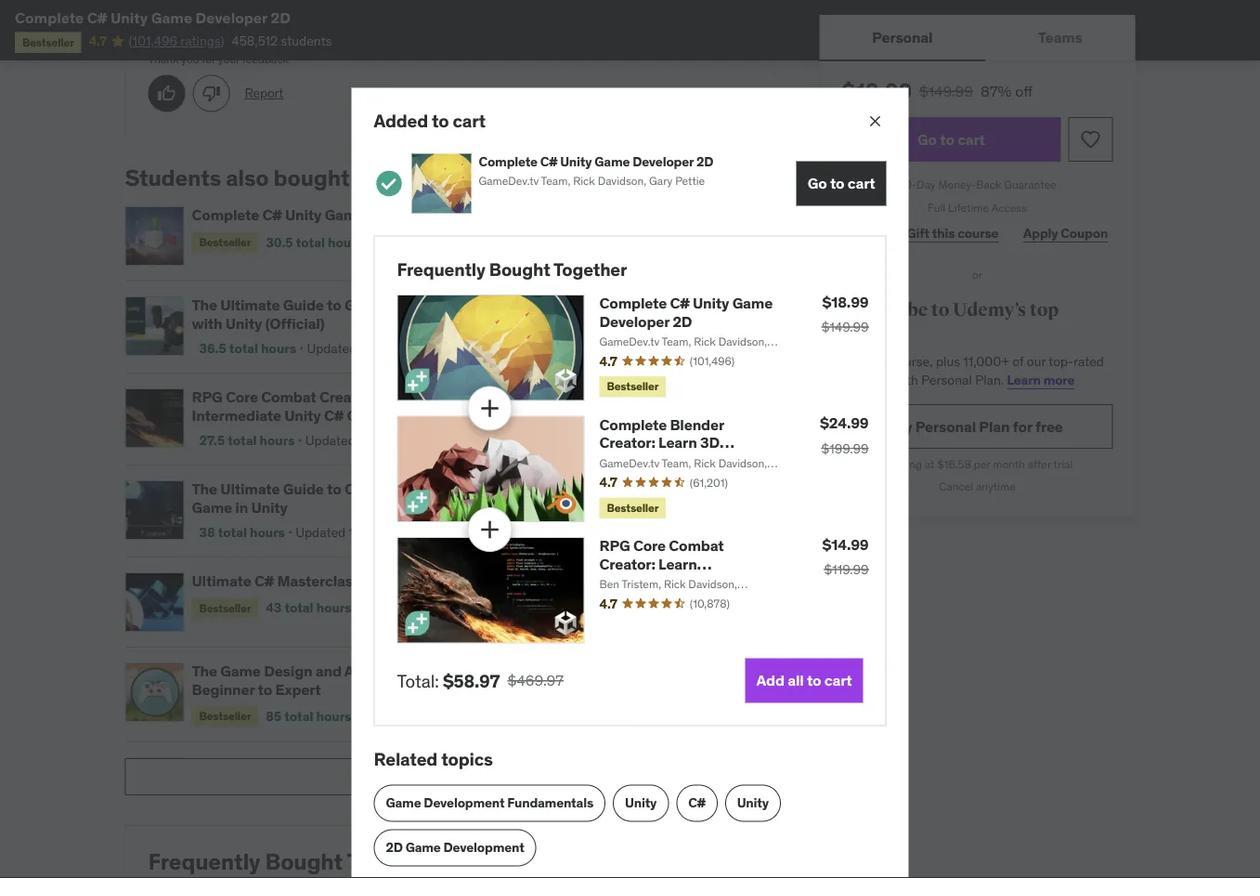 Task type: locate. For each thing, give the bounding box(es) containing it.
0 horizontal spatial rpg
[[192, 388, 223, 407]]

updated 10/2023 down 2024
[[362, 600, 466, 616]]

intermediate inside the added to cart dialog
[[600, 572, 689, 591]]

4.7 for (61,201)
[[600, 474, 618, 490]]

0 vertical spatial more
[[1044, 371, 1075, 388]]

$18.99 up courses
[[823, 292, 869, 311]]

davidson,
[[598, 173, 647, 188], [719, 334, 768, 349], [719, 456, 768, 470], [689, 577, 738, 591]]

1 vertical spatial bought
[[265, 848, 343, 875]]

1 vertical spatial $14.99
[[683, 387, 723, 403]]

coding down 7,816
[[600, 590, 650, 609]]

0 vertical spatial together
[[554, 258, 627, 280]]

ultimate
[[221, 296, 280, 315], [221, 480, 280, 499], [192, 572, 251, 591], [357, 756, 416, 775]]

design
[[264, 662, 313, 681]]

to left creating at the left of page
[[327, 480, 342, 499]]

go to cart inside the added to cart dialog
[[808, 173, 876, 193]]

0 horizontal spatial coding
[[347, 405, 397, 424]]

0 vertical spatial 3d
[[442, 205, 461, 225]]

hours for 30.5 total hours
[[328, 233, 363, 250]]

for up (61,201)
[[672, 451, 691, 470]]

6/2023
[[359, 432, 404, 449]]

show more
[[416, 768, 484, 785]]

1 horizontal spatial with
[[894, 371, 919, 388]]

rpg inside the added to cart dialog
[[600, 536, 630, 555]]

xsmall image left 103,988
[[575, 389, 590, 403]]

updated for 38 total hours
[[296, 524, 346, 541]]

team
[[662, 593, 689, 607]]

2 vertical spatial development
[[444, 839, 525, 856]]

updated down 2024
[[362, 600, 412, 616]]

1 horizontal spatial $149.99
[[920, 81, 974, 100]]

1 horizontal spatial wishlist image
[[1080, 128, 1102, 151]]

go inside the added to cart dialog
[[808, 173, 828, 193]]

cart
[[453, 109, 486, 131], [958, 130, 986, 149], [848, 173, 876, 193], [825, 671, 853, 690]]

top-
[[1049, 353, 1074, 370]]

$24.99
[[821, 414, 869, 433]]

cart right added
[[453, 109, 486, 131]]

2 unity link from the left
[[725, 785, 781, 822]]

go left 30-
[[808, 173, 828, 193]]

unity link left "c#" link
[[613, 785, 669, 822]]

0 vertical spatial frequently
[[397, 258, 486, 280]]

cart right all
[[825, 671, 853, 690]]

development inside the ultimate guide to game development with unity (official)
[[388, 296, 481, 315]]

hours right 27.5
[[260, 432, 295, 449]]

1 vertical spatial go to cart
[[808, 173, 876, 193]]

pettie up $179.99
[[676, 173, 705, 188]]

1 vertical spatial core
[[634, 536, 666, 555]]

0 vertical spatial go
[[918, 130, 938, 149]]

0 horizontal spatial pettie
[[626, 350, 656, 365]]

the inside the game design and ai master class beginner to expert
[[192, 662, 217, 681]]

personal up '$16.58'
[[916, 417, 977, 436]]

frequently bought together down 2023
[[148, 848, 440, 875]]

pettie
[[676, 173, 705, 188], [626, 350, 656, 365]]

creator: up updated 6/2023
[[320, 388, 376, 407]]

2 vertical spatial the
[[192, 662, 217, 681]]

3 the from the top
[[192, 662, 217, 681]]

the for the ultimate guide to creating an rpg game in unity
[[192, 480, 217, 499]]

updated left 6/2023
[[305, 432, 356, 449]]

personal up $18.99 $149.99 87% off at the top of the page
[[873, 27, 933, 46]]

updated for 43 total hours
[[362, 600, 412, 616]]

to left udemy's
[[932, 298, 950, 321]]

total for 36.5
[[229, 340, 258, 357]]

this right the gift
[[933, 225, 956, 242]]

combat inside the added to cart dialog
[[669, 536, 724, 555]]

0 vertical spatial gary
[[650, 173, 673, 188]]

1 vertical spatial creator:
[[600, 433, 656, 452]]

1 vertical spatial coding
[[600, 590, 650, 609]]

1 vertical spatial $14.99 $119.99
[[683, 387, 723, 418]]

$18.99 for $18.99 $149.99
[[823, 292, 869, 311]]

total: $58.97 $469.97
[[397, 669, 564, 692]]

1 vertical spatial go
[[808, 173, 828, 193]]

0 horizontal spatial rpg core combat creator: learn intermediate unity c# coding link
[[192, 388, 483, 424]]

development down the game development fundamentals link at the left of the page
[[444, 839, 525, 856]]

0 vertical spatial combat
[[261, 388, 316, 407]]

personal inside get this course, plus 11,000+ of our top-rated courses, with personal plan.
[[922, 371, 973, 388]]

learn down of on the right
[[1008, 371, 1041, 388]]

1 vertical spatial $10.99
[[683, 571, 723, 587]]

gamedev.tv down the tristem, in the bottom of the page
[[600, 593, 660, 607]]

bought
[[274, 164, 350, 192]]

0 vertical spatial creator:
[[320, 388, 376, 407]]

1 vertical spatial more
[[453, 768, 484, 785]]

updated for 27.5 total hours
[[305, 432, 356, 449]]

0 horizontal spatial rpg core combat creator: learn intermediate unity c# coding
[[192, 388, 417, 424]]

davidson, inside ben tristem, rick davidson, gamedev.tv team
[[689, 577, 738, 591]]

$149.99 up the get
[[822, 319, 869, 336]]

modelling
[[600, 451, 669, 470]]

after
[[1028, 457, 1052, 471]]

core up the tristem, in the bottom of the page
[[634, 536, 666, 555]]

unity c# programming: ultimate guide to game scripting 2023
[[192, 756, 478, 793]]

back
[[977, 177, 1002, 191]]

0 horizontal spatial go
[[808, 173, 828, 193]]

1 vertical spatial personal
[[922, 371, 973, 388]]

total right 43
[[285, 600, 314, 616]]

also
[[226, 164, 269, 192]]

personal down "plus" on the top right
[[922, 371, 973, 388]]

to right (official)
[[327, 296, 342, 315]]

101496 reviews element
[[690, 353, 735, 369]]

the inside the ultimate guide to game development with unity (official)
[[192, 296, 217, 315]]

close modal image
[[866, 112, 885, 131]]

0 vertical spatial complete c# unity game developer 2d gamedev.tv team, rick davidson, gary pettie
[[479, 153, 714, 188]]

wishlist image right the "(10,878)"
[[748, 582, 766, 600]]

10/2023 down creating at the left of page
[[349, 524, 399, 541]]

more inside show more button
[[453, 768, 484, 785]]

coding up 6/2023
[[347, 405, 397, 424]]

this inside get this course, plus 11,000+ of our top-rated courses, with personal plan.
[[866, 353, 888, 370]]

subscribe to udemy's top courses
[[842, 298, 1059, 345]]

your
[[218, 52, 240, 66]]

$149.99 inside the added to cart dialog
[[822, 319, 869, 336]]

0 vertical spatial wishlist image
[[748, 582, 766, 600]]

0 vertical spatial bought
[[490, 258, 551, 280]]

0 horizontal spatial core
[[226, 388, 258, 407]]

for left 2024
[[364, 572, 383, 591]]

rated
[[1074, 353, 1105, 370]]

$18.99 for $18.99 $149.99 87% off
[[842, 77, 913, 105]]

subscribe
[[842, 298, 928, 321]]

intermediate for the leftmost rpg core combat creator: learn intermediate unity c# coding link
[[192, 405, 282, 424]]

rpg inside the ultimate guide to creating an rpg game in unity
[[427, 480, 458, 499]]

to up money-
[[941, 130, 955, 149]]

1 vertical spatial wishlist image
[[748, 306, 766, 324]]

bought up the '4.5'
[[490, 258, 551, 280]]

complete c# unity game developer 2d gamedev.tv team, rick davidson, gary pettie
[[479, 153, 714, 188], [600, 294, 773, 365]]

2 vertical spatial rpg
[[600, 536, 630, 555]]

together inside the added to cart dialog
[[554, 258, 627, 280]]

1 vertical spatial combat
[[669, 536, 724, 555]]

total right the 30.5
[[296, 233, 325, 250]]

$10.99
[[683, 479, 723, 495], [683, 571, 723, 587]]

2 vertical spatial updated 10/2023
[[362, 600, 466, 616]]

added
[[374, 109, 428, 131]]

$10.99 up the "(10,878)"
[[683, 571, 723, 587]]

pettie up 103,988
[[626, 350, 656, 365]]

xsmall image for the ultimate guide to game development with unity (official)
[[579, 297, 594, 311]]

guide for game
[[283, 296, 324, 315]]

beginners
[[694, 451, 765, 470]]

creator: inside complete blender creator: learn 3d modelling for beginners
[[600, 433, 656, 452]]

2 vertical spatial guide
[[419, 756, 460, 775]]

0 vertical spatial rpg core combat creator: learn intermediate unity c# coding link
[[192, 388, 483, 424]]

with up 36.5
[[192, 313, 223, 333]]

day
[[917, 177, 936, 191]]

85
[[266, 707, 282, 724]]

with down course,
[[894, 371, 919, 388]]

complete inside complete blender creator: learn 3d modelling for beginners
[[600, 415, 667, 434]]

4.2
[[505, 662, 524, 678]]

0 vertical spatial rpg core combat creator: learn intermediate unity c# coding
[[192, 388, 417, 424]]

unity link
[[613, 785, 669, 822], [725, 785, 781, 822]]

1 vertical spatial guide
[[283, 480, 324, 499]]

intermediate up 27.5 total hours
[[192, 405, 282, 424]]

0 vertical spatial $149.99
[[920, 81, 974, 100]]

2 vertical spatial 10/2023
[[416, 600, 466, 616]]

updated 10/2023 for 2024
[[362, 600, 466, 616]]

4.7 down modelling
[[600, 474, 618, 490]]

2 vertical spatial $14.99 $119.99
[[823, 535, 869, 578]]

hours right '38'
[[250, 524, 285, 541]]

access
[[992, 200, 1028, 214]]

0 horizontal spatial together
[[347, 848, 440, 875]]

go up day
[[918, 130, 938, 149]]

1 vertical spatial together
[[347, 848, 440, 875]]

rick inside ben tristem, rick davidson, gamedev.tv team
[[664, 577, 686, 591]]

0 vertical spatial $18.99
[[842, 77, 913, 105]]

go to cart up money-
[[918, 130, 986, 149]]

1 vertical spatial frequently
[[148, 848, 261, 875]]

10/2023 down 2024
[[416, 600, 466, 616]]

show more button
[[125, 758, 775, 796]]

rpg core combat creator: learn intermediate unity c# coding for right rpg core combat creator: learn intermediate unity c# coding link
[[600, 536, 752, 609]]

1 vertical spatial $149.99
[[822, 319, 869, 336]]

frequently bought together inside the added to cart dialog
[[397, 258, 627, 280]]

4.7 up 103,988
[[600, 352, 618, 369]]

2d down related
[[386, 839, 403, 856]]

updated 7/2023
[[307, 340, 403, 357]]

0 vertical spatial frequently bought together
[[397, 258, 627, 280]]

0 horizontal spatial unity link
[[613, 785, 669, 822]]

rpg core combat creator: learn intermediate unity c# coding inside the added to cart dialog
[[600, 536, 752, 609]]

plan.
[[976, 371, 1005, 388]]

0 vertical spatial pettie
[[676, 173, 705, 188]]

all
[[788, 671, 804, 690]]

0 horizontal spatial more
[[453, 768, 484, 785]]

thank you for your feedback
[[148, 52, 289, 66]]

total for 85
[[285, 707, 314, 724]]

1 horizontal spatial frequently
[[397, 258, 486, 280]]

wishlist image for ultimate c# masterclass for 2024
[[748, 582, 766, 600]]

0 horizontal spatial bought
[[265, 848, 343, 875]]

rpg right an
[[427, 480, 458, 499]]

updated down the ultimate guide to game development with unity (official)
[[307, 340, 357, 357]]

intermediate up team
[[600, 572, 689, 591]]

1 $10.99 from the top
[[683, 479, 723, 495]]

try personal plan for free link
[[842, 404, 1114, 449]]

1 vertical spatial team,
[[662, 334, 692, 349]]

hours down "the game design and ai master class beginner to expert" link
[[316, 707, 352, 724]]

with
[[192, 313, 223, 333], [894, 371, 919, 388]]

wishlist image
[[1080, 128, 1102, 151], [748, 306, 766, 324]]

the for the game design and ai master class beginner to expert
[[192, 662, 217, 681]]

tab list
[[820, 15, 1136, 61]]

0 vertical spatial with
[[192, 313, 223, 333]]

1 horizontal spatial rpg
[[427, 480, 458, 499]]

combat for right rpg core combat creator: learn intermediate unity c# coding link
[[669, 536, 724, 555]]

intermediate for right rpg core combat creator: learn intermediate unity c# coding link
[[600, 572, 689, 591]]

hours down the ultimate c# masterclass for 2024 link
[[317, 600, 352, 616]]

total:
[[397, 669, 439, 692]]

0 vertical spatial the
[[192, 296, 217, 315]]

$16.58
[[938, 457, 972, 471]]

1 vertical spatial with
[[894, 371, 919, 388]]

4.7 left (101,496
[[89, 32, 107, 49]]

0 vertical spatial 10/2023
[[427, 233, 477, 250]]

1 horizontal spatial core
[[634, 536, 666, 555]]

cart inside button
[[825, 671, 853, 690]]

$58.97
[[443, 670, 500, 692]]

guide inside unity c# programming: ultimate guide to game scripting 2023
[[419, 756, 460, 775]]

go to cart up share
[[808, 173, 876, 193]]

combat
[[261, 388, 316, 407], [669, 536, 724, 555]]

gamedev.tv up the abbitt
[[600, 456, 660, 470]]

1 horizontal spatial gary
[[650, 173, 673, 188]]

frequently bought together up the '4.5'
[[397, 258, 627, 280]]

master
[[362, 662, 410, 681]]

complete for complete blender creator: learn 3d modelling for beginners
[[600, 415, 667, 434]]

complete c# unity game developer 2d
[[15, 8, 291, 27]]

to inside unity c# programming: ultimate guide to game scripting 2023
[[463, 756, 478, 775]]

the inside the ultimate guide to creating an rpg game in unity
[[192, 480, 217, 499]]

core inside the added to cart dialog
[[634, 536, 666, 555]]

this for get
[[866, 353, 888, 370]]

unity
[[111, 8, 148, 27], [560, 153, 592, 169], [285, 205, 322, 225], [693, 294, 730, 313], [226, 313, 262, 333], [285, 405, 321, 424], [251, 497, 288, 516], [693, 572, 729, 591], [192, 756, 228, 775], [625, 794, 657, 811], [738, 794, 769, 811]]

1 vertical spatial gary
[[600, 350, 623, 365]]

davidson, inside gamedev.tv team, rick davidson, grant abbitt
[[719, 456, 768, 470]]

bought down 2023
[[265, 848, 343, 875]]

1 vertical spatial rpg core combat creator: learn intermediate unity c# coding
[[600, 536, 752, 609]]

to right show
[[463, 756, 478, 775]]

updated
[[374, 233, 424, 250], [307, 340, 357, 357], [305, 432, 356, 449], [296, 524, 346, 541], [362, 600, 412, 616], [362, 707, 412, 724]]

$179.99
[[683, 221, 723, 236]]

1 wishlist image from the top
[[748, 582, 766, 600]]

unity link right "c#" link
[[725, 785, 781, 822]]

total right 27.5
[[228, 432, 257, 449]]

development inside 2d game development link
[[444, 839, 525, 856]]

apply coupon
[[1024, 225, 1109, 242]]

core for right rpg core combat creator: learn intermediate unity c# coding link
[[634, 536, 666, 555]]

development
[[388, 296, 481, 315], [424, 794, 505, 811], [444, 839, 525, 856]]

hours down (official)
[[261, 340, 297, 357]]

xsmall image
[[579, 297, 594, 311], [575, 389, 590, 403], [583, 481, 598, 495], [584, 572, 599, 587]]

unity inside the ultimate guide to game development with unity (official)
[[226, 313, 262, 333]]

0 horizontal spatial with
[[192, 313, 223, 333]]

updated down the ultimate guide to creating an rpg game in unity
[[296, 524, 346, 541]]

anytime
[[977, 480, 1016, 494]]

1 horizontal spatial 3d
[[701, 433, 720, 452]]

1 horizontal spatial this
[[933, 225, 956, 242]]

1 horizontal spatial combat
[[669, 536, 724, 555]]

this up courses, in the right top of the page
[[866, 353, 888, 370]]

1 vertical spatial rpg core combat creator: learn intermediate unity c# coding link
[[600, 536, 752, 609]]

rpg
[[192, 388, 223, 407], [427, 480, 458, 499], [600, 536, 630, 555]]

the for the ultimate guide to game development with unity (official)
[[192, 296, 217, 315]]

an
[[407, 480, 424, 499]]

$149.99
[[920, 81, 974, 100], [822, 319, 869, 336]]

1 horizontal spatial bought
[[490, 258, 551, 280]]

0 vertical spatial this
[[933, 225, 956, 242]]

the left in
[[192, 480, 217, 499]]

hours for 27.5 total hours
[[260, 432, 295, 449]]

$119.99 inside the added to cart dialog
[[825, 561, 869, 578]]

1 horizontal spatial intermediate
[[600, 572, 689, 591]]

0 vertical spatial guide
[[283, 296, 324, 315]]

try personal plan for free
[[892, 417, 1064, 436]]

game development fundamentals
[[386, 794, 594, 811]]

personal inside button
[[873, 27, 933, 46]]

1 horizontal spatial pettie
[[676, 173, 705, 188]]

1 vertical spatial rpg
[[427, 480, 458, 499]]

complete blender creator: learn 3d modelling for beginners
[[600, 415, 765, 470]]

creator: up the tristem, in the bottom of the page
[[600, 554, 656, 573]]

the game design and ai master class beginner to expert link
[[192, 662, 483, 699]]

$149.99 inside $18.99 $149.99 87% off
[[920, 81, 974, 100]]

(official)
[[265, 313, 325, 333]]

1 vertical spatial 10/2023
[[349, 524, 399, 541]]

core for the leftmost rpg core combat creator: learn intermediate unity c# coding link
[[226, 388, 258, 407]]

complete for complete c# unity game developer 3d
[[192, 205, 259, 225]]

guide inside the ultimate guide to game development with unity (official)
[[283, 296, 324, 315]]

for right you
[[202, 52, 216, 66]]

combat up 27.5 total hours
[[261, 388, 316, 407]]

intermediate
[[192, 405, 282, 424], [600, 572, 689, 591]]

xsmall image for ultimate c# masterclass for 2024
[[584, 572, 599, 587]]

$10.99 down beginners
[[683, 479, 723, 495]]

2 the from the top
[[192, 480, 217, 499]]

core up 27.5 total hours
[[226, 388, 258, 407]]

development inside the game development fundamentals link
[[424, 794, 505, 811]]

xsmall image for the ultimate guide to creating an rpg game in unity
[[583, 481, 598, 495]]

0 horizontal spatial intermediate
[[192, 405, 282, 424]]

total right 36.5
[[229, 340, 258, 357]]

0 horizontal spatial go to cart
[[808, 173, 876, 193]]

class
[[413, 662, 450, 681]]

458,512 students
[[232, 32, 332, 49]]

total
[[296, 233, 325, 250], [229, 340, 258, 357], [228, 432, 257, 449], [218, 524, 247, 541], [285, 600, 314, 616], [285, 707, 314, 724]]

4.7 down ben
[[600, 595, 618, 612]]

cancel
[[940, 480, 974, 494]]

1 horizontal spatial rpg core combat creator: learn intermediate unity c# coding link
[[600, 536, 752, 609]]

wishlist image
[[748, 582, 766, 600], [748, 672, 766, 690]]

2 horizontal spatial rpg
[[600, 536, 630, 555]]

hours down complete c# unity game developer 3d link
[[328, 233, 363, 250]]

tristem,
[[622, 577, 662, 591]]

to up share button
[[831, 173, 845, 193]]

$18.99 inside the $18.99 $149.99
[[823, 292, 869, 311]]

with inside the ultimate guide to game development with unity (official)
[[192, 313, 223, 333]]

abbitt
[[630, 471, 661, 486]]

the up 36.5
[[192, 296, 217, 315]]

add all to cart button
[[746, 658, 864, 703]]

development up 7/2023
[[388, 296, 481, 315]]

masterclass
[[277, 572, 361, 591]]

2 $10.99 from the top
[[683, 571, 723, 587]]

1 horizontal spatial together
[[554, 258, 627, 280]]

game inside the game design and ai master class beginner to expert
[[221, 662, 261, 681]]

updated 10/2023 down complete c# unity game developer 2d image
[[374, 233, 477, 250]]

to up '85'
[[258, 680, 272, 699]]

rpg up 27.5
[[192, 388, 223, 407]]

(101,496
[[129, 32, 177, 49]]

more up game development fundamentals
[[453, 768, 484, 785]]

game inside the ultimate guide to game development with unity (official)
[[345, 296, 385, 315]]

to inside the subscribe to udemy's top courses
[[932, 298, 950, 321]]

together
[[554, 258, 627, 280], [347, 848, 440, 875]]

3d inside complete blender creator: learn 3d modelling for beginners
[[701, 433, 720, 452]]

ultimate c# masterclass for 2024 link
[[192, 572, 483, 591]]

c# inside unity c# programming: ultimate guide to game scripting 2023
[[231, 756, 251, 775]]

0 horizontal spatial this
[[866, 353, 888, 370]]

plus
[[937, 353, 961, 370]]

0 vertical spatial intermediate
[[192, 405, 282, 424]]

1 horizontal spatial rpg core combat creator: learn intermediate unity c# coding
[[600, 536, 752, 609]]

to right all
[[807, 671, 822, 690]]

hours for 36.5 total hours
[[261, 340, 297, 357]]

$149.99 left 87%
[[920, 81, 974, 100]]

1 vertical spatial the
[[192, 480, 217, 499]]

combat up $10.99 $94.99
[[669, 536, 724, 555]]

1 the from the top
[[192, 296, 217, 315]]

1 vertical spatial this
[[866, 353, 888, 370]]

with inside get this course, plus 11,000+ of our top-rated courses, with personal plan.
[[894, 371, 919, 388]]

2 wishlist image from the top
[[748, 672, 766, 690]]

guide inside the ultimate guide to creating an rpg game in unity
[[283, 480, 324, 499]]

go to cart button up share
[[797, 161, 887, 206]]

go to cart
[[918, 130, 986, 149], [808, 173, 876, 193]]

$149.99 for $18.99 $149.99
[[822, 319, 869, 336]]

0 vertical spatial $14.99
[[683, 295, 723, 311]]

updated for 30.5 total hours
[[374, 233, 424, 250]]

creator: up grant
[[600, 433, 656, 452]]

for inside complete blender creator: learn 3d modelling for beginners
[[672, 451, 691, 470]]

of
[[1013, 353, 1024, 370]]

ben tristem, rick davidson, gamedev.tv team
[[600, 577, 738, 607]]

updated 6/2023
[[305, 432, 404, 449]]

hours for 38 total hours
[[250, 524, 285, 541]]

$18.99 up close modal icon
[[842, 77, 913, 105]]

learn up gamedev.tv team, rick davidson, grant abbitt
[[659, 433, 697, 452]]

to right added
[[432, 109, 449, 131]]

2 vertical spatial team,
[[662, 456, 692, 470]]

0 vertical spatial personal
[[873, 27, 933, 46]]

rpg up 7,816
[[600, 536, 630, 555]]

this for gift
[[933, 225, 956, 242]]

starting
[[882, 457, 923, 471]]



Task type: vqa. For each thing, say whether or not it's contained in the screenshot.
xsmall icon inside IT & SOFTWARE link
no



Task type: describe. For each thing, give the bounding box(es) containing it.
add
[[757, 671, 785, 690]]

complete for complete c# unity game developer 2d
[[15, 8, 84, 27]]

rick inside gamedev.tv team, rick davidson, grant abbitt
[[694, 456, 716, 470]]

4.7 for (10,878)
[[600, 595, 618, 612]]

$10.99 for $10.99 $94.99
[[683, 571, 723, 587]]

course
[[958, 225, 999, 242]]

for inside try personal plan for free link
[[1014, 417, 1033, 436]]

learn inside complete blender creator: learn 3d modelling for beginners
[[659, 433, 697, 452]]

gamedev.tv right complete c# unity game developer 2d image
[[479, 173, 539, 188]]

updated for 36.5 total hours
[[307, 340, 357, 357]]

fundamentals
[[508, 794, 594, 811]]

team, inside gamedev.tv team, rick davidson, grant abbitt
[[662, 456, 692, 470]]

$94.99
[[687, 587, 723, 602]]

27.5
[[199, 432, 225, 449]]

0 horizontal spatial wishlist image
[[748, 306, 766, 324]]

(101,496)
[[690, 354, 735, 368]]

gamedev.tv inside gamedev.tv team, rick davidson, grant abbitt
[[600, 456, 660, 470]]

game inside the ultimate guide to creating an rpg game in unity
[[192, 497, 232, 516]]

topics
[[442, 748, 493, 770]]

added to cart
[[374, 109, 486, 131]]

go to cart button up money-
[[842, 117, 1062, 162]]

ultimate inside unity c# programming: ultimate guide to game scripting 2023
[[357, 756, 416, 775]]

gamedev.tv team, rick davidson, grant abbitt
[[600, 456, 768, 486]]

$10.99 $94.99
[[683, 571, 723, 602]]

unity inside unity c# programming: ultimate guide to game scripting 2023
[[192, 756, 228, 775]]

report button
[[245, 84, 284, 102]]

5,932
[[602, 481, 635, 498]]

1 unity link from the left
[[613, 785, 669, 822]]

cart up money-
[[958, 130, 986, 149]]

updated 10/2023 for developer
[[374, 233, 477, 250]]

tab list containing personal
[[820, 15, 1136, 61]]

$14.99 inside the added to cart dialog
[[823, 535, 869, 554]]

2024
[[386, 572, 422, 591]]

4.7 down the '4.5'
[[505, 388, 523, 404]]

rpg core combat creator: learn intermediate unity c# coding for the leftmost rpg core combat creator: learn intermediate unity c# coding link
[[192, 388, 417, 424]]

undo mark as helpful image
[[157, 84, 176, 103]]

report
[[245, 85, 284, 101]]

(61,201)
[[690, 475, 728, 489]]

bought inside the added to cart dialog
[[490, 258, 551, 280]]

to inside the ultimate guide to game development with unity (official)
[[327, 296, 342, 315]]

trial
[[1054, 457, 1073, 471]]

1 vertical spatial frequently bought together
[[148, 848, 440, 875]]

the ultimate guide to game development with unity (official)
[[192, 296, 481, 333]]

added to cart dialog
[[352, 88, 909, 878]]

0 vertical spatial wishlist image
[[1080, 128, 1102, 151]]

hours for 85 total hours
[[316, 707, 352, 724]]

1 vertical spatial pettie
[[626, 350, 656, 365]]

$10.99 for $10.99
[[683, 479, 723, 495]]

complete c# unity game developer 3d link
[[192, 205, 483, 225]]

courses
[[842, 322, 909, 345]]

complete c# unity game developer 2d image
[[412, 154, 472, 213]]

top
[[1030, 298, 1059, 321]]

in
[[235, 497, 248, 516]]

103,988
[[594, 389, 642, 406]]

85 total hours
[[266, 707, 352, 724]]

$199.99
[[822, 440, 869, 457]]

1 vertical spatial complete c# unity game developer 2d gamedev.tv team, rick davidson, gary pettie
[[600, 294, 773, 365]]

38 total hours
[[199, 524, 285, 541]]

unity inside the ultimate guide to creating an rpg game in unity
[[251, 497, 288, 516]]

game inside unity c# programming: ultimate guide to game scripting 2023
[[192, 774, 232, 793]]

total for 27.5
[[228, 432, 257, 449]]

ultimate inside the ultimate guide to creating an rpg game in unity
[[221, 480, 280, 499]]

complete c# unity game developer 2d link
[[600, 294, 773, 331]]

gift this course
[[907, 225, 999, 242]]

4.7 for (101,496)
[[600, 352, 618, 369]]

0 vertical spatial $119.99
[[685, 311, 723, 326]]

total for 43
[[285, 600, 314, 616]]

course,
[[891, 353, 933, 370]]

expert
[[275, 680, 321, 699]]

0 vertical spatial team,
[[541, 173, 571, 188]]

11,000+
[[964, 353, 1010, 370]]

combat for the leftmost rpg core combat creator: learn intermediate unity c# coding link
[[261, 388, 316, 407]]

0 horizontal spatial 3d
[[442, 205, 461, 225]]

udemy's
[[953, 298, 1027, 321]]

1 vertical spatial updated 10/2023
[[296, 524, 399, 541]]

the ultimate guide to game development with unity (official) link
[[192, 296, 483, 333]]

complete blender creator: learn 3d modelling for beginners link
[[600, 415, 765, 470]]

0 vertical spatial rpg
[[192, 388, 223, 407]]

to inside the game design and ai master class beginner to expert
[[258, 680, 272, 699]]

coding inside the added to cart dialog
[[600, 590, 650, 609]]

learn more
[[1008, 371, 1075, 388]]

related
[[374, 748, 438, 770]]

10/2023 for 2024
[[416, 600, 466, 616]]

2d up 458,512 students
[[271, 8, 291, 27]]

xsmall image for rpg core combat creator: learn intermediate unity c# coding
[[575, 389, 590, 403]]

related topics
[[374, 748, 493, 770]]

2d up $179.99
[[697, 153, 714, 169]]

27.5 total hours
[[199, 432, 295, 449]]

creating
[[345, 480, 404, 499]]

$149.99 for $18.99 $149.99 87% off
[[920, 81, 974, 100]]

updated down master on the left bottom of page
[[362, 707, 412, 724]]

unity c# programming: ultimate guide to game scripting 2023 link
[[192, 756, 483, 793]]

$14.99 $119.99 inside the added to cart dialog
[[823, 535, 869, 578]]

full
[[928, 200, 946, 214]]

game development fundamentals link
[[374, 785, 606, 822]]

learn more link
[[1008, 371, 1075, 388]]

coupon
[[1061, 225, 1109, 242]]

mark as unhelpful image
[[202, 84, 221, 103]]

share
[[847, 225, 883, 242]]

more for show more
[[453, 768, 484, 785]]

43
[[266, 600, 282, 616]]

hours for 43 total hours
[[317, 600, 352, 616]]

gamedev.tv down 96,422
[[600, 334, 660, 349]]

61201 reviews element
[[690, 475, 728, 490]]

c# link
[[677, 785, 718, 822]]

ai
[[345, 662, 359, 681]]

frequently inside the added to cart dialog
[[397, 258, 486, 280]]

4.7 up 4.2
[[505, 572, 523, 588]]

1 horizontal spatial go
[[918, 130, 938, 149]]

2d up (101,496)
[[673, 312, 693, 331]]

2023
[[303, 774, 338, 793]]

learn up 6/2023
[[379, 388, 417, 407]]

apply coupon button
[[1019, 215, 1114, 252]]

458,512
[[232, 32, 278, 49]]

total for 30.5
[[296, 233, 325, 250]]

gift this course link
[[902, 215, 1004, 252]]

$24.99 $199.99
[[821, 414, 869, 457]]

7/2023
[[360, 340, 403, 357]]

apply
[[1024, 225, 1059, 242]]

2 vertical spatial creator:
[[600, 554, 656, 573]]

ben
[[600, 577, 620, 591]]

guide for creating
[[283, 480, 324, 499]]

$469.97
[[508, 671, 564, 690]]

30.5 total hours
[[266, 233, 363, 250]]

personal button
[[820, 15, 986, 59]]

gamedev.tv inside ben tristem, rick davidson, gamedev.tv team
[[600, 593, 660, 607]]

36.5
[[199, 340, 226, 357]]

our
[[1028, 353, 1046, 370]]

or
[[973, 268, 983, 282]]

2d game development link
[[374, 829, 537, 866]]

10/2023 for developer
[[427, 233, 477, 250]]

go to cart button inside the added to cart dialog
[[797, 161, 887, 206]]

to inside button
[[807, 671, 822, 690]]

10878 reviews element
[[690, 596, 730, 611]]

0 vertical spatial go to cart
[[918, 130, 986, 149]]

more for learn more
[[1044, 371, 1075, 388]]

starting at $16.58 per month after trial cancel anytime
[[882, 457, 1073, 494]]

$18.99 $149.99 87% off
[[842, 77, 1033, 105]]

to inside the ultimate guide to creating an rpg game in unity
[[327, 480, 342, 499]]

blender
[[670, 415, 724, 434]]

total for 38
[[218, 524, 247, 541]]

wishlist image for the game design and ai master class beginner to expert
[[748, 672, 766, 690]]

ultimate inside the ultimate guide to game development with unity (official)
[[221, 296, 280, 315]]

4.7 for (101,496 ratings)
[[89, 32, 107, 49]]

96,422
[[597, 297, 639, 314]]

cart left 30-
[[848, 173, 876, 193]]

learn up ben tristem, rick davidson, gamedev.tv team in the bottom of the page
[[659, 554, 697, 573]]

try
[[892, 417, 913, 436]]

4.8
[[505, 480, 524, 496]]

30-day money-back guarantee full lifetime access
[[899, 177, 1057, 214]]

and
[[316, 662, 342, 681]]

get this course, plus 11,000+ of our top-rated courses, with personal plan.
[[842, 353, 1105, 388]]

43 total hours
[[266, 600, 352, 616]]

guarantee
[[1005, 177, 1057, 191]]

show
[[416, 768, 450, 785]]

0 vertical spatial $14.99 $119.99
[[683, 295, 723, 326]]

students also bought
[[125, 164, 350, 192]]

you
[[182, 52, 199, 66]]

1 vertical spatial $119.99
[[685, 403, 723, 418]]

the ultimate guide to creating an rpg game in unity link
[[192, 480, 483, 516]]

gift
[[907, 225, 930, 242]]

2 vertical spatial personal
[[916, 417, 977, 436]]

36.5 total hours
[[199, 340, 297, 357]]

0 horizontal spatial gary
[[600, 350, 623, 365]]



